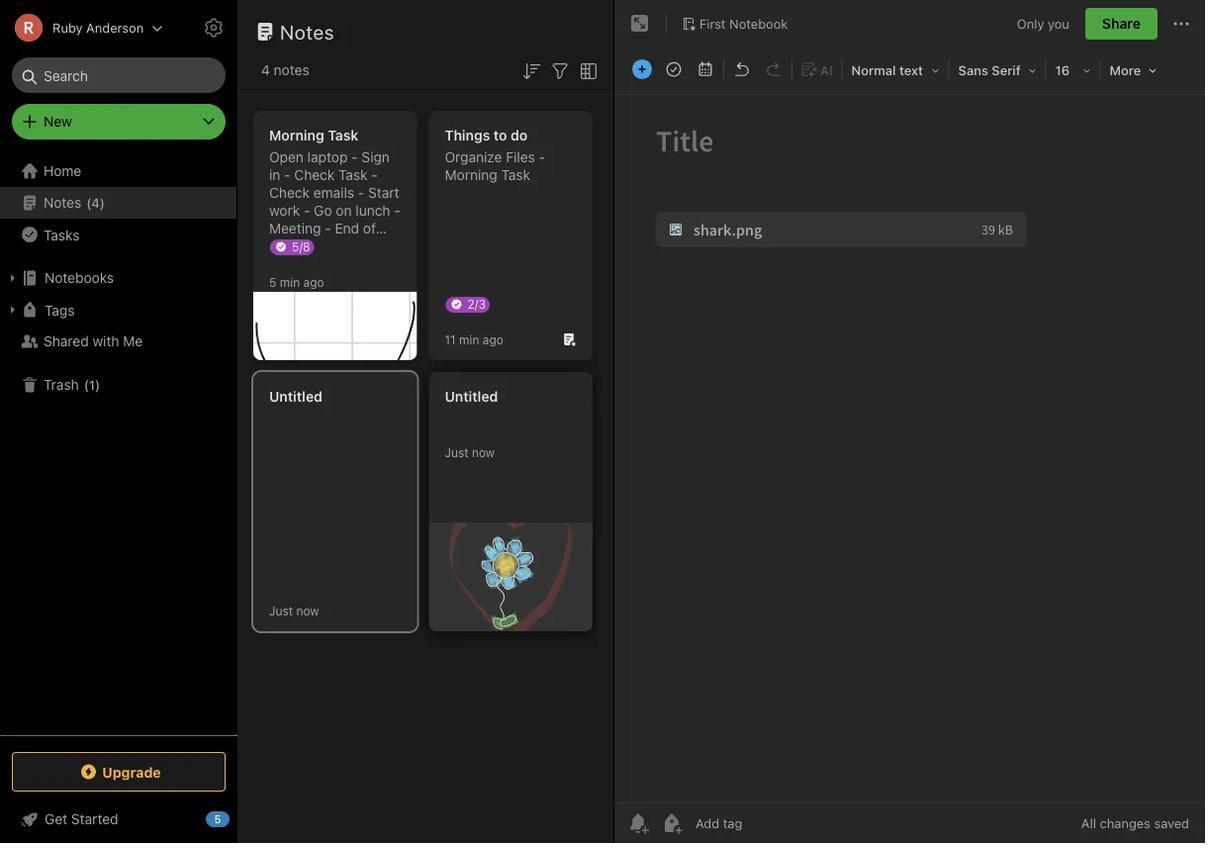 Task type: describe. For each thing, give the bounding box(es) containing it.
- right in
[[284, 167, 291, 183]]

sans
[[959, 63, 988, 78]]

Font size field
[[1049, 55, 1098, 84]]

morning inside morning task open laptop - sign in - check task - check emails - start work - go on lunch - meeting - end of day
[[269, 127, 324, 143]]

Insert field
[[627, 55, 657, 83]]

expand notebooks image
[[5, 270, 21, 286]]

of
[[363, 220, 376, 237]]

expand tags image
[[5, 302, 21, 318]]

only
[[1017, 16, 1044, 31]]

changes
[[1100, 816, 1151, 831]]

Add tag field
[[694, 815, 842, 832]]

calendar event image
[[692, 55, 719, 83]]

1 untitled from the left
[[269, 388, 322, 405]]

0 vertical spatial 4
[[261, 62, 270, 78]]

- down the sign
[[371, 167, 378, 183]]

task inside things to do organize files - morning task
[[501, 167, 530, 183]]

View options field
[[572, 57, 601, 83]]

normal
[[852, 63, 896, 78]]

4 notes
[[261, 62, 309, 78]]

ruby
[[52, 20, 83, 35]]

Help and Learning task checklist field
[[0, 804, 237, 835]]

0 vertical spatial check
[[294, 167, 335, 183]]

files
[[506, 149, 535, 165]]

get started
[[45, 811, 118, 827]]

Account field
[[0, 8, 163, 47]]

morning task open laptop - sign in - check task - check emails - start work - go on lunch - meeting - end of day
[[269, 127, 401, 254]]

upgrade button
[[12, 752, 226, 792]]

ruby anderson
[[52, 20, 144, 35]]

day
[[269, 238, 292, 254]]

- left go
[[304, 202, 310, 219]]

1 horizontal spatial just
[[445, 445, 469, 459]]

task up "laptop"
[[328, 127, 359, 143]]

saved
[[1154, 816, 1189, 831]]

5/8
[[292, 239, 310, 253]]

upgrade
[[102, 764, 161, 780]]

normal text
[[852, 63, 923, 78]]

5 for 5
[[214, 813, 221, 826]]

2/3
[[468, 297, 486, 311]]

Search text field
[[26, 57, 212, 93]]

) for notes
[[100, 195, 105, 210]]

) for trash
[[95, 377, 100, 392]]

home
[[44, 163, 81, 179]]

with
[[93, 333, 119, 349]]

min for 5
[[280, 275, 300, 289]]

things to do organize files - morning task
[[445, 127, 545, 183]]

1 vertical spatial check
[[269, 185, 310, 201]]

task image
[[660, 55, 688, 83]]

- left the sign
[[351, 149, 358, 165]]

Sort options field
[[520, 57, 543, 83]]

11
[[445, 332, 456, 346]]

Font family field
[[952, 55, 1044, 84]]

laptop
[[307, 149, 348, 165]]

tasks
[[44, 226, 80, 243]]

shared with me link
[[0, 326, 237, 357]]

shared with me
[[44, 333, 143, 349]]

anderson
[[86, 20, 144, 35]]

notes for notes ( 4 )
[[44, 194, 81, 211]]

get
[[45, 811, 67, 827]]

share button
[[1085, 8, 1158, 40]]

16
[[1055, 63, 1070, 78]]

click to collapse image
[[230, 806, 245, 830]]

trash
[[44, 377, 79, 393]]

sign
[[362, 149, 390, 165]]

note window element
[[615, 0, 1205, 843]]

go
[[314, 202, 332, 219]]

meeting
[[269, 220, 321, 237]]

Add filters field
[[548, 57, 572, 83]]



Task type: vqa. For each thing, say whether or not it's contained in the screenshot.
( associated with Trash
yes



Task type: locate. For each thing, give the bounding box(es) containing it.
0 horizontal spatial untitled
[[269, 388, 322, 405]]

) inside trash ( 1 )
[[95, 377, 100, 392]]

add filters image
[[548, 59, 572, 83]]

5 down day
[[269, 275, 277, 289]]

ago
[[303, 275, 324, 289], [483, 332, 504, 346]]

( right the trash
[[84, 377, 89, 392]]

5
[[269, 275, 277, 289], [214, 813, 221, 826]]

More actions field
[[1170, 8, 1193, 40]]

untitled
[[269, 388, 322, 405], [445, 388, 498, 405]]

morning
[[269, 127, 324, 143], [445, 167, 498, 183]]

in
[[269, 167, 280, 183]]

min for 11
[[459, 332, 479, 346]]

min right 11
[[459, 332, 479, 346]]

None search field
[[26, 57, 212, 93]]

0 vertical spatial 5
[[269, 275, 277, 289]]

1 horizontal spatial thumbnail image
[[429, 523, 593, 631]]

ago for 11 min ago
[[483, 332, 504, 346]]

all changes saved
[[1081, 816, 1189, 831]]

0 horizontal spatial now
[[296, 604, 319, 617]]

4 down home link
[[91, 195, 100, 210]]

0 horizontal spatial just
[[269, 604, 293, 617]]

( down home link
[[86, 195, 91, 210]]

serif
[[992, 63, 1021, 78]]

5 min ago
[[269, 275, 324, 289]]

1
[[89, 377, 95, 392]]

0 vertical spatial min
[[280, 275, 300, 289]]

1 vertical spatial ago
[[483, 332, 504, 346]]

0 vertical spatial just now
[[445, 445, 495, 459]]

notes
[[274, 62, 309, 78]]

lunch
[[356, 202, 390, 219]]

thumbnail image
[[253, 292, 417, 360], [429, 523, 593, 631]]

1 vertical spatial notes
[[44, 194, 81, 211]]

0 horizontal spatial 4
[[91, 195, 100, 210]]

) inside notes ( 4 )
[[100, 195, 105, 210]]

1 horizontal spatial now
[[472, 445, 495, 459]]

new
[[44, 113, 72, 130]]

1 vertical spatial just
[[269, 604, 293, 617]]

1 horizontal spatial notes
[[280, 20, 335, 43]]

sans serif
[[959, 63, 1021, 78]]

ago for 5 min ago
[[303, 275, 324, 289]]

-
[[351, 149, 358, 165], [539, 149, 545, 165], [284, 167, 291, 183], [371, 167, 378, 183], [358, 185, 364, 201], [304, 202, 310, 219], [394, 202, 401, 219], [325, 220, 331, 237]]

0 vertical spatial just
[[445, 445, 469, 459]]

open
[[269, 149, 304, 165]]

end
[[335, 220, 359, 237]]

0 horizontal spatial just now
[[269, 604, 319, 617]]

home link
[[0, 155, 237, 187]]

0 vertical spatial now
[[472, 445, 495, 459]]

- down go
[[325, 220, 331, 237]]

notes ( 4 )
[[44, 194, 105, 211]]

work
[[269, 202, 300, 219]]

1 horizontal spatial ago
[[483, 332, 504, 346]]

) down home link
[[100, 195, 105, 210]]

0 vertical spatial ago
[[303, 275, 324, 289]]

Note Editor text field
[[615, 95, 1205, 803]]

2 untitled from the left
[[445, 388, 498, 405]]

started
[[71, 811, 118, 827]]

undo image
[[728, 55, 756, 83]]

1 vertical spatial 5
[[214, 813, 221, 826]]

4
[[261, 62, 270, 78], [91, 195, 100, 210]]

notebooks link
[[0, 262, 237, 294]]

you
[[1048, 16, 1070, 31]]

morning inside things to do organize files - morning task
[[445, 167, 498, 183]]

1 horizontal spatial min
[[459, 332, 479, 346]]

0 horizontal spatial thumbnail image
[[253, 292, 417, 360]]

tasks button
[[0, 219, 237, 250]]

just now
[[445, 445, 495, 459], [269, 604, 319, 617]]

task
[[328, 127, 359, 143], [339, 167, 368, 183], [501, 167, 530, 183]]

check down "laptop"
[[294, 167, 335, 183]]

morning up the open
[[269, 127, 324, 143]]

1 horizontal spatial morning
[[445, 167, 498, 183]]

tree
[[0, 155, 237, 734]]

0 vertical spatial notes
[[280, 20, 335, 43]]

only you
[[1017, 16, 1070, 31]]

1 vertical spatial just now
[[269, 604, 319, 617]]

1 horizontal spatial just now
[[445, 445, 495, 459]]

0 horizontal spatial morning
[[269, 127, 324, 143]]

first
[[700, 16, 726, 31]]

- down start
[[394, 202, 401, 219]]

0 vertical spatial thumbnail image
[[253, 292, 417, 360]]

11 min ago
[[445, 332, 504, 346]]

first notebook
[[700, 16, 788, 31]]

notes up notes
[[280, 20, 335, 43]]

tags
[[45, 302, 75, 318]]

tags button
[[0, 294, 237, 326]]

to
[[494, 127, 507, 143]]

min down day
[[280, 275, 300, 289]]

notes for notes
[[280, 20, 335, 43]]

)
[[100, 195, 105, 210], [95, 377, 100, 392]]

0 horizontal spatial min
[[280, 275, 300, 289]]

morning down organize
[[445, 167, 498, 183]]

check up work
[[269, 185, 310, 201]]

just
[[445, 445, 469, 459], [269, 604, 293, 617]]

0 horizontal spatial ago
[[303, 275, 324, 289]]

1 horizontal spatial 4
[[261, 62, 270, 78]]

min
[[280, 275, 300, 289], [459, 332, 479, 346]]

( inside notes ( 4 )
[[86, 195, 91, 210]]

- up lunch
[[358, 185, 364, 201]]

notebooks
[[45, 270, 114, 286]]

Heading level field
[[845, 55, 947, 84]]

4 inside notes ( 4 )
[[91, 195, 100, 210]]

tree containing home
[[0, 155, 237, 734]]

4 left notes
[[261, 62, 270, 78]]

More field
[[1103, 55, 1164, 84]]

0 vertical spatial morning
[[269, 127, 324, 143]]

0 vertical spatial )
[[100, 195, 105, 210]]

first notebook button
[[675, 10, 795, 38]]

all
[[1081, 816, 1096, 831]]

0 horizontal spatial notes
[[44, 194, 81, 211]]

do
[[511, 127, 528, 143]]

trash ( 1 )
[[44, 377, 100, 393]]

1 horizontal spatial 5
[[269, 275, 277, 289]]

1 vertical spatial now
[[296, 604, 319, 617]]

start
[[368, 185, 399, 201]]

me
[[123, 333, 143, 349]]

1 vertical spatial min
[[459, 332, 479, 346]]

new button
[[12, 104, 226, 140]]

more
[[1110, 63, 1141, 78]]

settings image
[[202, 16, 226, 40]]

notes
[[280, 20, 335, 43], [44, 194, 81, 211]]

add tag image
[[660, 811, 684, 835]]

ago down 2/3 on the left top
[[483, 332, 504, 346]]

now
[[472, 445, 495, 459], [296, 604, 319, 617]]

5 inside help and learning task checklist field
[[214, 813, 221, 826]]

check
[[294, 167, 335, 183], [269, 185, 310, 201]]

( for trash
[[84, 377, 89, 392]]

on
[[336, 202, 352, 219]]

0 vertical spatial (
[[86, 195, 91, 210]]

- right files
[[539, 149, 545, 165]]

5 left click to collapse image
[[214, 813, 221, 826]]

things
[[445, 127, 490, 143]]

) right the trash
[[95, 377, 100, 392]]

5 for 5 min ago
[[269, 275, 277, 289]]

expand note image
[[628, 12, 652, 36]]

task up emails at top left
[[339, 167, 368, 183]]

text
[[899, 63, 923, 78]]

1 horizontal spatial untitled
[[445, 388, 498, 405]]

( for notes
[[86, 195, 91, 210]]

more actions image
[[1170, 12, 1193, 36]]

0 horizontal spatial 5
[[214, 813, 221, 826]]

1 vertical spatial morning
[[445, 167, 498, 183]]

1 vertical spatial (
[[84, 377, 89, 392]]

shared
[[44, 333, 89, 349]]

( inside trash ( 1 )
[[84, 377, 89, 392]]

ago down the 5/8
[[303, 275, 324, 289]]

- inside things to do organize files - morning task
[[539, 149, 545, 165]]

add a reminder image
[[626, 811, 650, 835]]

emails
[[313, 185, 354, 201]]

notes down home
[[44, 194, 81, 211]]

organize
[[445, 149, 502, 165]]

(
[[86, 195, 91, 210], [84, 377, 89, 392]]

1 vertical spatial 4
[[91, 195, 100, 210]]

share
[[1102, 15, 1141, 32]]

task down files
[[501, 167, 530, 183]]

1 vertical spatial thumbnail image
[[429, 523, 593, 631]]

1 vertical spatial )
[[95, 377, 100, 392]]

notebook
[[729, 16, 788, 31]]



